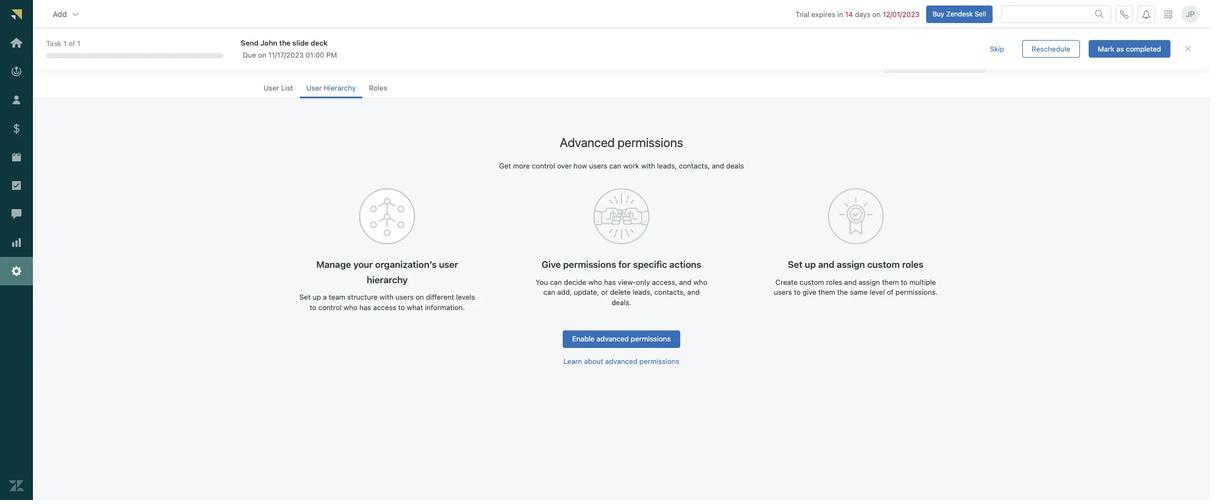 Task type: describe. For each thing, give the bounding box(es) containing it.
add,
[[557, 288, 572, 297]]

set up and assign custom roles
[[788, 259, 924, 270]]

give permissions for specific actions
[[542, 259, 701, 270]]

0 horizontal spatial of
[[69, 39, 75, 48]]

custom inside create custom roles and assign them to multiple users to give them the same level of permissions.
[[800, 278, 824, 287]]

pm
[[326, 50, 337, 59]]

your
[[353, 259, 373, 270]]

fist bump image
[[594, 189, 650, 245]]

the inside send john the slide deck due on 11/17/2023 01:00 pm
[[279, 38, 291, 47]]

set up a team structure with users on different levels to control who has access to what information.
[[299, 293, 475, 312]]

how
[[574, 161, 587, 170]]

1 horizontal spatial who
[[588, 278, 602, 287]]

1 horizontal spatial roles
[[902, 259, 924, 270]]

different
[[426, 293, 454, 302]]

work
[[623, 161, 639, 170]]

01:00
[[306, 50, 324, 59]]

user hierarchy
[[306, 83, 356, 92]]

user for user list
[[264, 83, 279, 92]]

control inside set up a team structure with users on different levels to control who has access to what information.
[[318, 303, 342, 312]]

access
[[373, 303, 396, 312]]

1 1 from the left
[[63, 39, 67, 48]]

permissions.
[[896, 288, 938, 297]]

mark as completed button
[[1089, 40, 1171, 58]]

you can decide who has view-only access, and who can add, update, or delete leads, contacts, and deals.
[[536, 278, 707, 307]]

over
[[557, 161, 572, 170]]

2 vertical spatial can
[[543, 288, 555, 297]]

2 horizontal spatial who
[[694, 278, 707, 287]]

information.
[[425, 303, 465, 312]]

more
[[513, 161, 530, 170]]

same
[[850, 288, 868, 297]]

1 vertical spatial can
[[550, 278, 562, 287]]

cancel image
[[1184, 44, 1193, 53]]

learn about advanced permissions link
[[564, 357, 680, 366]]

up for a
[[313, 293, 321, 302]]

mark
[[1098, 44, 1115, 53]]

decide
[[564, 278, 586, 287]]

in
[[837, 10, 843, 18]]

specific
[[633, 259, 667, 270]]

a
[[323, 293, 327, 302]]

skip button
[[981, 40, 1014, 58]]

0 vertical spatial contacts,
[[679, 161, 710, 170]]

reschedule button
[[1022, 40, 1080, 58]]

assign inside create custom roles and assign them to multiple users to give them the same level of permissions.
[[859, 278, 880, 287]]

task 1 of 1
[[46, 39, 80, 48]]

reschedule
[[1032, 44, 1070, 53]]

hierarchy
[[367, 275, 408, 285]]

jp button
[[1182, 5, 1199, 23]]

management
[[282, 54, 346, 67]]

delete
[[610, 288, 631, 297]]

the inside create custom roles and assign them to multiple users to give them the same level of permissions.
[[837, 288, 848, 297]]

permissions up decide
[[563, 259, 616, 270]]

what
[[407, 303, 423, 312]]

to left what
[[398, 303, 405, 312]]

hierarchy
[[324, 83, 356, 92]]

learn
[[564, 357, 582, 365]]

zendesk image
[[9, 479, 24, 493]]

search image
[[1095, 10, 1104, 18]]

sell
[[975, 10, 986, 18]]

get more control over how users can work with leads, contacts, and deals
[[499, 161, 744, 170]]

skip
[[990, 44, 1004, 53]]

to down manage
[[310, 303, 316, 312]]

to left give
[[794, 288, 801, 297]]

2 horizontal spatial on
[[873, 10, 881, 18]]

roles
[[369, 83, 387, 92]]

expires
[[812, 10, 835, 18]]

success ribbon image
[[828, 189, 884, 245]]

1 vertical spatial them
[[818, 288, 835, 297]]

team
[[329, 293, 345, 302]]

send john the slide deck link
[[241, 38, 961, 48]]

structure
[[347, 293, 378, 302]]

advanced inside button
[[597, 334, 629, 343]]

0 vertical spatial them
[[882, 278, 899, 287]]

manage your organization's user hierarchy
[[316, 259, 458, 285]]

levels
[[456, 293, 475, 302]]

view-
[[618, 278, 636, 287]]

list
[[281, 83, 293, 92]]

access,
[[652, 278, 677, 287]]

get
[[499, 161, 511, 170]]

send
[[241, 38, 259, 47]]

create
[[776, 278, 798, 287]]

send john the slide deck due on 11/17/2023 01:00 pm
[[241, 38, 337, 59]]

mark as completed
[[1098, 44, 1161, 53]]

0 vertical spatial leads,
[[657, 161, 677, 170]]

enable
[[572, 334, 595, 343]]

users inside create custom roles and assign them to multiple users to give them the same level of permissions.
[[774, 288, 792, 297]]

settings user management
[[257, 43, 346, 67]]

0 vertical spatial assign
[[837, 259, 865, 270]]

deals
[[726, 161, 744, 170]]

zendesk
[[946, 10, 973, 18]]

1 horizontal spatial users
[[589, 161, 607, 170]]

task
[[46, 39, 61, 48]]

permissions up work
[[618, 135, 683, 150]]

graph representing hierarchy image
[[359, 189, 415, 245]]

permissions inside enable advanced permissions button
[[631, 334, 671, 343]]

permissions inside learn about advanced permissions link
[[640, 357, 680, 365]]

1 horizontal spatial with
[[641, 161, 655, 170]]



Task type: vqa. For each thing, say whether or not it's contained in the screenshot.
Team in the left of the page
yes



Task type: locate. For each thing, give the bounding box(es) containing it.
user list
[[264, 83, 293, 92]]

0 vertical spatial custom
[[867, 259, 900, 270]]

0 vertical spatial the
[[279, 38, 291, 47]]

14
[[845, 10, 853, 18]]

1 vertical spatial assign
[[859, 278, 880, 287]]

users up what
[[396, 293, 414, 302]]

the up 11/17/2023
[[279, 38, 291, 47]]

give
[[542, 259, 561, 270]]

has
[[604, 278, 616, 287], [359, 303, 371, 312]]

to
[[901, 278, 908, 287], [794, 288, 801, 297], [310, 303, 316, 312], [398, 303, 405, 312]]

jp
[[1186, 9, 1195, 19]]

users right how
[[589, 161, 607, 170]]

2 1 from the left
[[77, 39, 80, 48]]

about
[[584, 357, 603, 365]]

1 vertical spatial advanced
[[605, 357, 638, 365]]

days
[[855, 10, 871, 18]]

trial
[[796, 10, 810, 18]]

0 vertical spatial has
[[604, 278, 616, 287]]

set
[[788, 259, 803, 270], [299, 293, 311, 302]]

0 vertical spatial up
[[805, 259, 816, 270]]

the left same
[[837, 288, 848, 297]]

1 horizontal spatial on
[[416, 293, 424, 302]]

custom
[[867, 259, 900, 270], [800, 278, 824, 287]]

organization's
[[375, 259, 437, 270]]

on right "days"
[[873, 10, 881, 18]]

0 vertical spatial of
[[69, 39, 75, 48]]

0 horizontal spatial leads,
[[633, 288, 653, 297]]

user inside settings user management
[[257, 54, 280, 67]]

completed
[[1126, 44, 1161, 53]]

with
[[641, 161, 655, 170], [380, 293, 394, 302]]

up up give
[[805, 259, 816, 270]]

1 horizontal spatial control
[[532, 161, 555, 170]]

12/01/2023
[[883, 10, 920, 18]]

manage
[[316, 259, 351, 270]]

who inside set up a team structure with users on different levels to control who has access to what information.
[[344, 303, 357, 312]]

1 horizontal spatial them
[[882, 278, 899, 287]]

buy zendesk sell button
[[926, 5, 993, 23]]

chevron down image
[[71, 10, 80, 18]]

who down structure
[[344, 303, 357, 312]]

who up update,
[[588, 278, 602, 287]]

1 vertical spatial the
[[837, 288, 848, 297]]

0 horizontal spatial on
[[258, 50, 266, 59]]

advanced up learn about advanced permissions
[[597, 334, 629, 343]]

2 vertical spatial on
[[416, 293, 424, 302]]

advanced
[[597, 334, 629, 343], [605, 357, 638, 365]]

on right due at the top of the page
[[258, 50, 266, 59]]

as
[[1117, 44, 1124, 53]]

on inside set up a team structure with users on different levels to control who has access to what information.
[[416, 293, 424, 302]]

assign up create custom roles and assign them to multiple users to give them the same level of permissions.
[[837, 259, 865, 270]]

contacts, left the deals
[[679, 161, 710, 170]]

leads, down only
[[633, 288, 653, 297]]

1 horizontal spatial of
[[887, 288, 894, 297]]

0 vertical spatial advanced
[[597, 334, 629, 343]]

them right give
[[818, 288, 835, 297]]

of right level
[[887, 288, 894, 297]]

due
[[243, 50, 256, 59]]

1 vertical spatial of
[[887, 288, 894, 297]]

learn about advanced permissions
[[564, 357, 680, 365]]

trial expires in 14 days on 12/01/2023
[[796, 10, 920, 18]]

2 horizontal spatial users
[[774, 288, 792, 297]]

leads, inside the you can decide who has view-only access, and who can add, update, or delete leads, contacts, and deals.
[[633, 288, 653, 297]]

update,
[[574, 288, 599, 297]]

0 vertical spatial on
[[873, 10, 881, 18]]

calls image
[[1120, 10, 1129, 18]]

1 horizontal spatial has
[[604, 278, 616, 287]]

set for set up a team structure with users on different levels to control who has access to what information.
[[299, 293, 311, 302]]

deck
[[311, 38, 328, 47]]

0 horizontal spatial custom
[[800, 278, 824, 287]]

permissions down enable advanced permissions button at bottom
[[640, 357, 680, 365]]

multiple
[[910, 278, 936, 287]]

1 vertical spatial has
[[359, 303, 371, 312]]

on inside send john the slide deck due on 11/17/2023 01:00 pm
[[258, 50, 266, 59]]

permissions up learn about advanced permissions
[[631, 334, 671, 343]]

1 vertical spatial contacts,
[[654, 288, 685, 297]]

on up what
[[416, 293, 424, 302]]

zendesk products image
[[1165, 10, 1172, 18]]

has down structure
[[359, 303, 371, 312]]

up for and
[[805, 259, 816, 270]]

0 horizontal spatial them
[[818, 288, 835, 297]]

user for user hierarchy
[[306, 83, 322, 92]]

leads,
[[657, 161, 677, 170], [633, 288, 653, 297]]

custom up give
[[800, 278, 824, 287]]

custom up level
[[867, 259, 900, 270]]

1 vertical spatial set
[[299, 293, 311, 302]]

can up the add,
[[550, 278, 562, 287]]

0 horizontal spatial set
[[299, 293, 311, 302]]

for
[[619, 259, 631, 270]]

with up access
[[380, 293, 394, 302]]

0 horizontal spatial users
[[396, 293, 414, 302]]

0 vertical spatial set
[[788, 259, 803, 270]]

only
[[636, 278, 650, 287]]

set left "a"
[[299, 293, 311, 302]]

0 vertical spatial control
[[532, 161, 555, 170]]

1 vertical spatial control
[[318, 303, 342, 312]]

users
[[589, 161, 607, 170], [774, 288, 792, 297], [396, 293, 414, 302]]

11/17/2023
[[268, 50, 304, 59]]

bell image
[[1142, 10, 1151, 18]]

the
[[279, 38, 291, 47], [837, 288, 848, 297]]

create custom roles and assign them to multiple users to give them the same level of permissions.
[[774, 278, 938, 297]]

them up level
[[882, 278, 899, 287]]

control
[[532, 161, 555, 170], [318, 303, 342, 312]]

0 vertical spatial with
[[641, 161, 655, 170]]

up
[[805, 259, 816, 270], [313, 293, 321, 302]]

users down create
[[774, 288, 792, 297]]

slide
[[292, 38, 309, 47]]

0 horizontal spatial up
[[313, 293, 321, 302]]

contacts, inside the you can decide who has view-only access, and who can add, update, or delete leads, contacts, and deals.
[[654, 288, 685, 297]]

buy
[[933, 10, 944, 18]]

them
[[882, 278, 899, 287], [818, 288, 835, 297]]

deals.
[[612, 298, 631, 307]]

or
[[601, 288, 608, 297]]

control down "a"
[[318, 303, 342, 312]]

up left "a"
[[313, 293, 321, 302]]

0 vertical spatial can
[[609, 161, 621, 170]]

add button
[[44, 3, 89, 25]]

can down you at the bottom left of page
[[543, 288, 555, 297]]

can left work
[[609, 161, 621, 170]]

of right task at left top
[[69, 39, 75, 48]]

has inside set up a team structure with users on different levels to control who has access to what information.
[[359, 303, 371, 312]]

set up create
[[788, 259, 803, 270]]

advanced down enable advanced permissions button at bottom
[[605, 357, 638, 365]]

john
[[260, 38, 277, 47]]

enable advanced permissions button
[[563, 330, 680, 348]]

1 horizontal spatial up
[[805, 259, 816, 270]]

has inside the you can decide who has view-only access, and who can add, update, or delete leads, contacts, and deals.
[[604, 278, 616, 287]]

roles down set up and assign custom roles
[[826, 278, 843, 287]]

roles up multiple
[[902, 259, 924, 270]]

who
[[588, 278, 602, 287], [694, 278, 707, 287], [344, 303, 357, 312]]

1 vertical spatial leads,
[[633, 288, 653, 297]]

1 vertical spatial custom
[[800, 278, 824, 287]]

1
[[63, 39, 67, 48], [77, 39, 80, 48]]

contacts, down access,
[[654, 288, 685, 297]]

permissions
[[618, 135, 683, 150], [563, 259, 616, 270], [631, 334, 671, 343], [640, 357, 680, 365]]

1 horizontal spatial leads,
[[657, 161, 677, 170]]

user down settings
[[257, 54, 280, 67]]

on
[[873, 10, 881, 18], [258, 50, 266, 59], [416, 293, 424, 302]]

1 horizontal spatial 1
[[77, 39, 80, 48]]

level
[[870, 288, 885, 297]]

user
[[439, 259, 458, 270]]

user left hierarchy
[[306, 83, 322, 92]]

with right work
[[641, 161, 655, 170]]

assign up level
[[859, 278, 880, 287]]

with inside set up a team structure with users on different levels to control who has access to what information.
[[380, 293, 394, 302]]

add
[[53, 9, 67, 18]]

who down actions
[[694, 278, 707, 287]]

has up or in the bottom of the page
[[604, 278, 616, 287]]

enable advanced permissions
[[572, 334, 671, 343]]

0 horizontal spatial 1
[[63, 39, 67, 48]]

0 horizontal spatial with
[[380, 293, 394, 302]]

advanced permissions
[[560, 135, 683, 150]]

0 horizontal spatial control
[[318, 303, 342, 312]]

advanced
[[560, 135, 615, 150]]

0 horizontal spatial who
[[344, 303, 357, 312]]

roles inside create custom roles and assign them to multiple users to give them the same level of permissions.
[[826, 278, 843, 287]]

assign
[[837, 259, 865, 270], [859, 278, 880, 287]]

control left 'over'
[[532, 161, 555, 170]]

and inside create custom roles and assign them to multiple users to give them the same level of permissions.
[[844, 278, 857, 287]]

0 horizontal spatial has
[[359, 303, 371, 312]]

set for set up and assign custom roles
[[788, 259, 803, 270]]

0 horizontal spatial roles
[[826, 278, 843, 287]]

you
[[536, 278, 548, 287]]

to up permissions.
[[901, 278, 908, 287]]

1 vertical spatial with
[[380, 293, 394, 302]]

can
[[609, 161, 621, 170], [550, 278, 562, 287], [543, 288, 555, 297]]

set inside set up a team structure with users on different levels to control who has access to what information.
[[299, 293, 311, 302]]

user left list
[[264, 83, 279, 92]]

1 vertical spatial up
[[313, 293, 321, 302]]

settings
[[257, 43, 287, 50]]

give
[[803, 288, 816, 297]]

1 vertical spatial on
[[258, 50, 266, 59]]

1 horizontal spatial custom
[[867, 259, 900, 270]]

0 vertical spatial roles
[[902, 259, 924, 270]]

leads, right work
[[657, 161, 677, 170]]

up inside set up a team structure with users on different levels to control who has access to what information.
[[313, 293, 321, 302]]

1 horizontal spatial the
[[837, 288, 848, 297]]

0 horizontal spatial the
[[279, 38, 291, 47]]

users inside set up a team structure with users on different levels to control who has access to what information.
[[396, 293, 414, 302]]

1 horizontal spatial set
[[788, 259, 803, 270]]

1 vertical spatial roles
[[826, 278, 843, 287]]

of inside create custom roles and assign them to multiple users to give them the same level of permissions.
[[887, 288, 894, 297]]

settings link
[[257, 43, 287, 50]]

actions
[[670, 259, 701, 270]]



